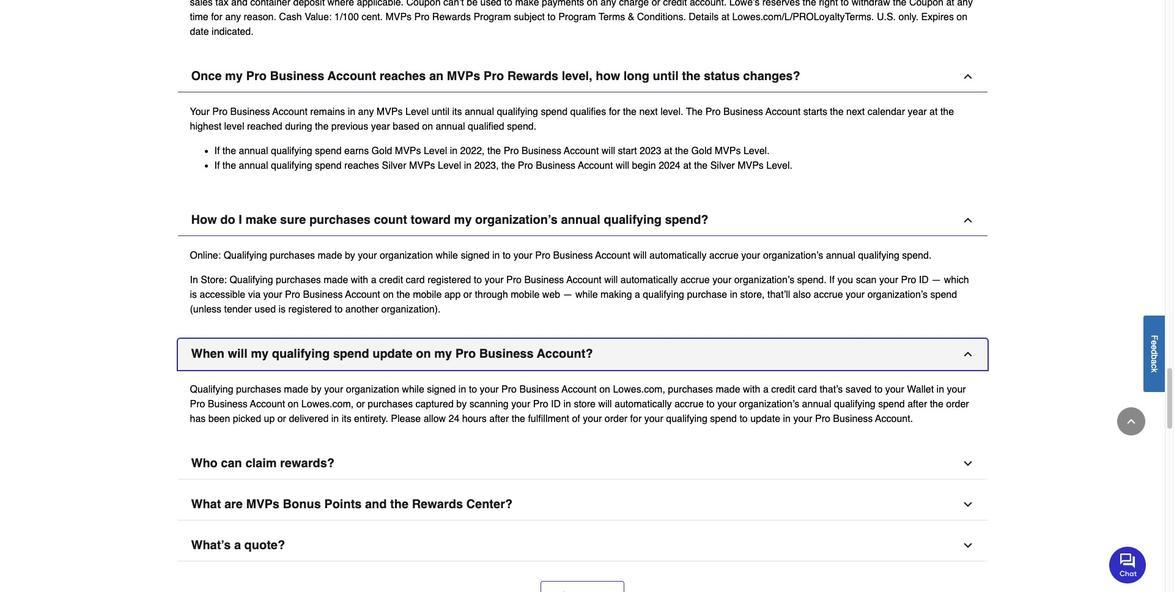 Task type: locate. For each thing, give the bounding box(es) containing it.
e up b
[[1150, 345, 1160, 350]]

chevron up image
[[962, 214, 974, 226], [962, 348, 974, 360], [1125, 415, 1138, 428]]

sure
[[280, 213, 306, 227]]

how do i make sure purchases count toward my organization's annual qualifying spend?
[[191, 213, 709, 227]]

on right based
[[422, 121, 433, 132]]

account inside button
[[328, 69, 376, 83]]

after down the scanning
[[489, 414, 509, 425]]

card up organization).
[[406, 275, 425, 286]]

account down your pro business account remains in any mvps level until its annual qualifying spend qualifies for the next level. the pro business account starts the next calendar year at the highest level reached during the previous year based on annual qualified spend.
[[564, 146, 599, 157]]

1 vertical spatial chevron down image
[[962, 540, 974, 552]]

mobile up organization).
[[413, 289, 442, 300]]

mvps inside button
[[447, 69, 480, 83]]

1 mobile from the left
[[413, 289, 442, 300]]

1 vertical spatial year
[[371, 121, 390, 132]]

chevron down image
[[962, 458, 974, 470], [962, 540, 974, 552]]

who can claim rewards?
[[191, 456, 335, 471]]

which
[[944, 275, 969, 286]]

next left calendar
[[846, 107, 865, 118]]

or up entirety.
[[356, 399, 365, 410]]

by up another
[[345, 250, 355, 261]]

0 vertical spatial registered
[[428, 275, 471, 286]]

at right calendar
[[930, 107, 938, 118]]

1 e from the top
[[1150, 340, 1160, 345]]

1 vertical spatial level.
[[766, 160, 793, 171]]

chevron up image inside 'when will my qualifying spend update on my pro business account?' button
[[962, 348, 974, 360]]

1 vertical spatial for
[[630, 414, 642, 425]]

account up the up
[[250, 399, 285, 410]]

by up delivered
[[311, 384, 322, 395]]

0 horizontal spatial until
[[432, 107, 450, 118]]

signed up through at the left of page
[[461, 250, 490, 261]]

0 vertical spatial chevron down image
[[962, 458, 974, 470]]

a inside qualifying purchases made by your organization while signed in to your pro business account on lowes.com, purchases made with a credit card that's saved to your wallet in your pro business account on lowes.com, or purchases captured by scanning your pro id in store will automatically accrue to your organization's annual qualifying spend after the order has been picked up or delivered in its entirety. please allow 24 hours after the fulfillment of your order for your qualifying spend to update in your pro business account.
[[763, 384, 769, 395]]

reaches left "an"
[[380, 69, 426, 83]]

account up during
[[273, 107, 308, 118]]

store:
[[201, 275, 227, 286]]

1 vertical spatial credit
[[771, 384, 795, 395]]

1 next from the left
[[639, 107, 658, 118]]

by
[[345, 250, 355, 261], [311, 384, 322, 395], [456, 399, 467, 410]]

1 vertical spatial qualifying
[[230, 275, 273, 286]]

who can claim rewards? button
[[178, 448, 987, 480]]

automatically inside in store: qualifying purchases made with a credit card registered to your pro business account will automatically accrue your organization's spend. if you scan your pro id — which is accessible via your pro business account on the mobile app or through mobile web — while making a qualifying purchase in store, that'll also accrue your organization's spend (unless tender used is registered to another organization).
[[621, 275, 678, 286]]

0 vertical spatial lowes.com,
[[613, 384, 665, 395]]

while left the making
[[576, 289, 598, 300]]

level inside your pro business account remains in any mvps level until its annual qualifying spend qualifies for the next level. the pro business account starts the next calendar year at the highest level reached during the previous year based on annual qualified spend.
[[405, 107, 429, 118]]

points
[[324, 497, 362, 511]]

1 vertical spatial after
[[489, 414, 509, 425]]

2 vertical spatial chevron up image
[[1125, 415, 1138, 428]]

how
[[596, 69, 620, 83]]

level left 2022,
[[424, 146, 447, 157]]

level for until
[[405, 107, 429, 118]]

accessible
[[200, 289, 245, 300]]

for right of
[[630, 414, 642, 425]]

e up d
[[1150, 340, 1160, 345]]

accrue
[[709, 250, 739, 261], [681, 275, 710, 286], [814, 289, 843, 300], [675, 399, 704, 410]]

1 horizontal spatial until
[[653, 69, 679, 83]]

0 horizontal spatial year
[[371, 121, 390, 132]]

account up another
[[345, 289, 380, 300]]

0 horizontal spatial is
[[190, 289, 197, 300]]

0 horizontal spatial credit
[[379, 275, 403, 286]]

reaches down earns
[[344, 160, 379, 171]]

at right 2024 at the right of the page
[[683, 160, 691, 171]]

until inside button
[[653, 69, 679, 83]]

chevron up image inside how do i make sure purchases count toward my organization's annual qualifying spend? 'button'
[[962, 214, 974, 226]]

qualifying purchases made by your organization while signed in to your pro business account on lowes.com, purchases made with a credit card that's saved to your wallet in your pro business account on lowes.com, or purchases captured by scanning your pro id in store will automatically accrue to your organization's annual qualifying spend after the order has been picked up or delivered in its entirety. please allow 24 hours after the fulfillment of your order for your qualifying spend to update in your pro business account.
[[190, 384, 969, 425]]

with
[[351, 275, 368, 286], [743, 384, 761, 395]]

to
[[503, 250, 511, 261], [474, 275, 482, 286], [335, 304, 343, 315], [469, 384, 477, 395], [875, 384, 883, 395], [707, 399, 715, 410], [740, 414, 748, 425]]

for
[[609, 107, 620, 118], [630, 414, 642, 425]]

how
[[191, 213, 217, 227]]

2 horizontal spatial or
[[464, 289, 472, 300]]

annual inside qualifying purchases made by your organization while signed in to your pro business account on lowes.com, purchases made with a credit card that's saved to your wallet in your pro business account on lowes.com, or purchases captured by scanning your pro id in store will automatically accrue to your organization's annual qualifying spend after the order has been picked up or delivered in its entirety. please allow 24 hours after the fulfillment of your order for your qualifying spend to update in your pro business account.
[[802, 399, 832, 410]]

chevron down image down chevron down image
[[962, 540, 974, 552]]

by up 24 at bottom left
[[456, 399, 467, 410]]

on inside your pro business account remains in any mvps level until its annual qualifying spend qualifies for the next level. the pro business account starts the next calendar year at the highest level reached during the previous year based on annual qualified spend.
[[422, 121, 433, 132]]

or right app
[[464, 289, 472, 300]]

qualifies
[[570, 107, 606, 118]]

1 horizontal spatial after
[[908, 399, 927, 410]]

signed inside qualifying purchases made by your organization while signed in to your pro business account on lowes.com, purchases made with a credit card that's saved to your wallet in your pro business account on lowes.com, or purchases captured by scanning your pro id in store will automatically accrue to your organization's annual qualifying spend after the order has been picked up or delivered in its entirety. please allow 24 hours after the fulfillment of your order for your qualifying spend to update in your pro business account.
[[427, 384, 456, 395]]

1 horizontal spatial id
[[919, 275, 929, 286]]

is right used
[[279, 304, 286, 315]]

id left which
[[919, 275, 929, 286]]

what's a quote? button
[[178, 530, 987, 562]]

level up based
[[405, 107, 429, 118]]

rewards left center?
[[412, 497, 463, 511]]

next
[[639, 107, 658, 118], [846, 107, 865, 118]]

automatically right store
[[615, 399, 672, 410]]

on up organization).
[[383, 289, 394, 300]]

tender
[[224, 304, 252, 315]]

once my pro business account reaches an mvps pro rewards level, how long until the status changes?
[[191, 69, 800, 83]]

silver
[[382, 160, 406, 171], [710, 160, 735, 171]]

0 vertical spatial signed
[[461, 250, 490, 261]]

next left level.
[[639, 107, 658, 118]]

1 horizontal spatial credit
[[771, 384, 795, 395]]

card inside in store: qualifying purchases made with a credit card registered to your pro business account will automatically accrue your organization's spend. if you scan your pro id — which is accessible via your pro business account on the mobile app or through mobile web — while making a qualifying purchase in store, that'll also accrue your organization's spend (unless tender used is registered to another organization).
[[406, 275, 425, 286]]

until
[[653, 69, 679, 83], [432, 107, 450, 118]]

are
[[224, 497, 243, 511]]

0 vertical spatial its
[[452, 107, 462, 118]]

0 vertical spatial credit
[[379, 275, 403, 286]]

claim
[[245, 456, 277, 471]]

0 horizontal spatial at
[[664, 146, 672, 157]]

while down how do i make sure purchases count toward my organization's annual qualifying spend?
[[436, 250, 458, 261]]

card
[[406, 275, 425, 286], [798, 384, 817, 395]]

credit inside in store: qualifying purchases made with a credit card registered to your pro business account will automatically accrue your organization's spend. if you scan your pro id — which is accessible via your pro business account on the mobile app or through mobile web — while making a qualifying purchase in store, that'll also accrue your organization's spend (unless tender used is registered to another organization).
[[379, 275, 403, 286]]

qualifying inside qualifying purchases made by your organization while signed in to your pro business account on lowes.com, purchases made with a credit card that's saved to your wallet in your pro business account on lowes.com, or purchases captured by scanning your pro id in store will automatically accrue to your organization's annual qualifying spend after the order has been picked up or delivered in its entirety. please allow 24 hours after the fulfillment of your order for your qualifying spend to update in your pro business account.
[[190, 384, 233, 395]]

highest
[[190, 121, 221, 132]]

0 horizontal spatial order
[[605, 414, 628, 425]]

during
[[285, 121, 312, 132]]

1 horizontal spatial by
[[345, 250, 355, 261]]

organization inside qualifying purchases made by your organization while signed in to your pro business account on lowes.com, purchases made with a credit card that's saved to your wallet in your pro business account on lowes.com, or purchases captured by scanning your pro id in store will automatically accrue to your organization's annual qualifying spend after the order has been picked up or delivered in its entirety. please allow 24 hours after the fulfillment of your order for your qualifying spend to update in your pro business account.
[[346, 384, 399, 395]]

or
[[464, 289, 472, 300], [356, 399, 365, 410], [278, 414, 286, 425]]

made
[[318, 250, 342, 261], [324, 275, 348, 286], [284, 384, 308, 395], [716, 384, 740, 395]]

after
[[908, 399, 927, 410], [489, 414, 509, 425]]

0 horizontal spatial after
[[489, 414, 509, 425]]

until down "an"
[[432, 107, 450, 118]]

at up 2024 at the right of the page
[[664, 146, 672, 157]]

0 horizontal spatial with
[[351, 275, 368, 286]]

0 horizontal spatial next
[[639, 107, 658, 118]]

id up fulfillment
[[551, 399, 561, 410]]

registered
[[428, 275, 471, 286], [288, 304, 332, 315]]

organization down count
[[380, 250, 433, 261]]

its left entirety.
[[342, 414, 351, 425]]

1 chevron down image from the top
[[962, 458, 974, 470]]

gold
[[372, 146, 392, 157], [691, 146, 712, 157]]

1 vertical spatial card
[[798, 384, 817, 395]]

2 chevron down image from the top
[[962, 540, 974, 552]]

annual inside 'button'
[[561, 213, 601, 227]]

silver right 2024 at the right of the page
[[710, 160, 735, 171]]

1 horizontal spatial mobile
[[511, 289, 540, 300]]

chevron down image up chevron down image
[[962, 458, 974, 470]]

qualifying
[[497, 107, 538, 118], [271, 146, 312, 157], [271, 160, 312, 171], [604, 213, 662, 227], [858, 250, 900, 261], [643, 289, 684, 300], [272, 347, 330, 361], [834, 399, 876, 410], [666, 414, 708, 425]]

will inside qualifying purchases made by your organization while signed in to your pro business account on lowes.com, purchases made with a credit card that's saved to your wallet in your pro business account on lowes.com, or purchases captured by scanning your pro id in store will automatically accrue to your organization's annual qualifying spend after the order has been picked up or delivered in its entirety. please allow 24 hours after the fulfillment of your order for your qualifying spend to update in your pro business account.
[[598, 399, 612, 410]]

1 vertical spatial chevron up image
[[962, 348, 974, 360]]

2 next from the left
[[846, 107, 865, 118]]

mobile
[[413, 289, 442, 300], [511, 289, 540, 300]]

card left that's
[[798, 384, 817, 395]]

0 vertical spatial until
[[653, 69, 679, 83]]

1 vertical spatial organization
[[346, 384, 399, 395]]

chevron down image inside what's a quote? button
[[962, 540, 974, 552]]

2 vertical spatial automatically
[[615, 399, 672, 410]]

1 vertical spatial level
[[424, 146, 447, 157]]

will inside button
[[228, 347, 248, 361]]

while inside qualifying purchases made by your organization while signed in to your pro business account on lowes.com, purchases made with a credit card that's saved to your wallet in your pro business account on lowes.com, or purchases captured by scanning your pro id in store will automatically accrue to your organization's annual qualifying spend after the order has been picked up or delivered in its entirety. please allow 24 hours after the fulfillment of your order for your qualifying spend to update in your pro business account.
[[402, 384, 424, 395]]

lowes.com,
[[613, 384, 665, 395], [301, 399, 354, 410]]

2 vertical spatial qualifying
[[190, 384, 233, 395]]

on inside in store: qualifying purchases made with a credit card registered to your pro business account will automatically accrue your organization's spend. if you scan your pro id — which is accessible via your pro business account on the mobile app or through mobile web — while making a qualifying purchase in store, that'll also accrue your organization's spend (unless tender used is registered to another organization).
[[383, 289, 394, 300]]

level down 2022,
[[438, 160, 461, 171]]

captured
[[416, 399, 454, 410]]

2 silver from the left
[[710, 160, 735, 171]]

2 vertical spatial level
[[438, 160, 461, 171]]

0 vertical spatial at
[[930, 107, 938, 118]]

in
[[348, 107, 355, 118], [450, 146, 458, 157], [464, 160, 472, 171], [492, 250, 500, 261], [730, 289, 738, 300], [459, 384, 466, 395], [937, 384, 944, 395], [564, 399, 571, 410], [331, 414, 339, 425], [783, 414, 791, 425]]

chevron down image inside "who can claim rewards?" button
[[962, 458, 974, 470]]

1 vertical spatial until
[[432, 107, 450, 118]]

1 horizontal spatial year
[[908, 107, 927, 118]]

1 vertical spatial its
[[342, 414, 351, 425]]

year right calendar
[[908, 107, 927, 118]]

if inside in store: qualifying purchases made with a credit card registered to your pro business account will automatically accrue your organization's spend. if you scan your pro id — which is accessible via your pro business account on the mobile app or through mobile web — while making a qualifying purchase in store, that'll also accrue your organization's spend (unless tender used is registered to another organization).
[[829, 275, 835, 286]]

organization
[[380, 250, 433, 261], [346, 384, 399, 395]]

organization's inside qualifying purchases made by your organization while signed in to your pro business account on lowes.com, purchases made with a credit card that's saved to your wallet in your pro business account on lowes.com, or purchases captured by scanning your pro id in store will automatically accrue to your organization's annual qualifying spend after the order has been picked up or delivered in its entirety. please allow 24 hours after the fulfillment of your order for your qualifying spend to update in your pro business account.
[[739, 399, 799, 410]]

update
[[373, 347, 413, 361], [751, 414, 780, 425]]

1 vertical spatial rewards
[[412, 497, 463, 511]]

for inside qualifying purchases made by your organization while signed in to your pro business account on lowes.com, purchases made with a credit card that's saved to your wallet in your pro business account on lowes.com, or purchases captured by scanning your pro id in store will automatically accrue to your organization's annual qualifying spend after the order has been picked up or delivered in its entirety. please allow 24 hours after the fulfillment of your order for your qualifying spend to update in your pro business account.
[[630, 414, 642, 425]]

0 vertical spatial card
[[406, 275, 425, 286]]

gold down the
[[691, 146, 712, 157]]

pro inside button
[[455, 347, 476, 361]]

signed up the 'captured'
[[427, 384, 456, 395]]

0 vertical spatial update
[[373, 347, 413, 361]]

qualifying inside 'button'
[[604, 213, 662, 227]]

0 vertical spatial id
[[919, 275, 929, 286]]

purchases
[[309, 213, 371, 227], [270, 250, 315, 261], [276, 275, 321, 286], [236, 384, 281, 395], [668, 384, 713, 395], [368, 399, 413, 410]]

or right the up
[[278, 414, 286, 425]]

— left which
[[932, 275, 941, 286]]

update inside qualifying purchases made by your organization while signed in to your pro business account on lowes.com, purchases made with a credit card that's saved to your wallet in your pro business account on lowes.com, or purchases captured by scanning your pro id in store will automatically accrue to your organization's annual qualifying spend after the order has been picked up or delivered in its entirety. please allow 24 hours after the fulfillment of your order for your qualifying spend to update in your pro business account.
[[751, 414, 780, 425]]

wallet
[[907, 384, 934, 395]]

your
[[358, 250, 377, 261], [514, 250, 533, 261], [741, 250, 761, 261], [485, 275, 504, 286], [713, 275, 732, 286], [879, 275, 898, 286], [263, 289, 282, 300], [846, 289, 865, 300], [324, 384, 343, 395], [480, 384, 499, 395], [885, 384, 904, 395], [947, 384, 966, 395], [511, 399, 530, 410], [718, 399, 737, 410], [583, 414, 602, 425], [644, 414, 664, 425], [794, 414, 813, 425]]

f e e d b a c k button
[[1144, 315, 1165, 392]]

level.
[[744, 146, 770, 157], [766, 160, 793, 171]]

web
[[542, 289, 560, 300]]

will
[[602, 146, 615, 157], [616, 160, 629, 171], [633, 250, 647, 261], [604, 275, 618, 286], [228, 347, 248, 361], [598, 399, 612, 410]]

1 horizontal spatial gold
[[691, 146, 712, 157]]

1 vertical spatial automatically
[[621, 275, 678, 286]]

0 vertical spatial or
[[464, 289, 472, 300]]

1 vertical spatial signed
[[427, 384, 456, 395]]

while inside in store: qualifying purchases made with a credit card registered to your pro business account will automatically accrue your organization's spend. if you scan your pro id — which is accessible via your pro business account on the mobile app or through mobile web — while making a qualifying purchase in store, that'll also accrue your organization's spend (unless tender used is registered to another organization).
[[576, 289, 598, 300]]

credit left that's
[[771, 384, 795, 395]]

1 horizontal spatial for
[[630, 414, 642, 425]]

rewards left level,
[[507, 69, 558, 83]]

2 horizontal spatial by
[[456, 399, 467, 410]]

mvps inside your pro business account remains in any mvps level until its annual qualifying spend qualifies for the next level. the pro business account starts the next calendar year at the highest level reached during the previous year based on annual qualified spend.
[[377, 107, 403, 118]]

—
[[932, 275, 941, 286], [563, 289, 573, 300]]

1 vertical spatial with
[[743, 384, 761, 395]]

my up the 'captured'
[[434, 347, 452, 361]]

purchases inside 'button'
[[309, 213, 371, 227]]

2 vertical spatial or
[[278, 414, 286, 425]]

qualifying up been
[[190, 384, 233, 395]]

1 horizontal spatial —
[[932, 275, 941, 286]]

if
[[214, 146, 220, 157], [214, 160, 220, 171], [829, 275, 835, 286]]

0 vertical spatial while
[[436, 250, 458, 261]]

its up 2022,
[[452, 107, 462, 118]]

at
[[930, 107, 938, 118], [664, 146, 672, 157], [683, 160, 691, 171]]

1 horizontal spatial update
[[751, 414, 780, 425]]

0 horizontal spatial while
[[402, 384, 424, 395]]

0 horizontal spatial card
[[406, 275, 425, 286]]

an
[[429, 69, 444, 83]]

year down the any at the top left of the page
[[371, 121, 390, 132]]

0 vertical spatial after
[[908, 399, 927, 410]]

at inside your pro business account remains in any mvps level until its annual qualifying spend qualifies for the next level. the pro business account starts the next calendar year at the highest level reached during the previous year based on annual qualified spend.
[[930, 107, 938, 118]]

registered up app
[[428, 275, 471, 286]]

qualifying up via
[[230, 275, 273, 286]]

after down wallet
[[908, 399, 927, 410]]

quote?
[[244, 538, 285, 552]]

until right long
[[653, 69, 679, 83]]

0 horizontal spatial spend.
[[507, 121, 536, 132]]

is down in
[[190, 289, 197, 300]]

0 vertical spatial automatically
[[650, 250, 707, 261]]

2 mobile from the left
[[511, 289, 540, 300]]

mvps inside button
[[246, 497, 279, 511]]

automatically up the making
[[621, 275, 678, 286]]

2 horizontal spatial spend.
[[902, 250, 932, 261]]

0 horizontal spatial rewards
[[412, 497, 463, 511]]

automatically down spend?
[[650, 250, 707, 261]]

organization up entirety.
[[346, 384, 399, 395]]

update inside 'when will my qualifying spend update on my pro business account?' button
[[373, 347, 413, 361]]

2 gold from the left
[[691, 146, 712, 157]]

1 horizontal spatial rewards
[[507, 69, 558, 83]]

registered right used
[[288, 304, 332, 315]]

that's
[[820, 384, 843, 395]]

on
[[422, 121, 433, 132], [383, 289, 394, 300], [416, 347, 431, 361], [600, 384, 610, 395], [288, 399, 299, 410]]

1 horizontal spatial silver
[[710, 160, 735, 171]]

chevron down image for what's a quote?
[[962, 540, 974, 552]]

1 horizontal spatial next
[[846, 107, 865, 118]]

its
[[452, 107, 462, 118], [342, 414, 351, 425]]

account up the making
[[595, 250, 631, 261]]

1 vertical spatial if
[[214, 160, 220, 171]]

account left the starts
[[766, 107, 801, 118]]

1 horizontal spatial order
[[946, 399, 969, 410]]

spend. inside your pro business account remains in any mvps level until its annual qualifying spend qualifies for the next level. the pro business account starts the next calendar year at the highest level reached during the previous year based on annual qualified spend.
[[507, 121, 536, 132]]

0 horizontal spatial its
[[342, 414, 351, 425]]

your
[[190, 107, 210, 118]]

1 vertical spatial is
[[279, 304, 286, 315]]

2 vertical spatial if
[[829, 275, 835, 286]]

1 horizontal spatial spend.
[[797, 275, 827, 286]]

0 vertical spatial organization
[[380, 250, 433, 261]]

any
[[358, 107, 374, 118]]

credit up organization).
[[379, 275, 403, 286]]

0 horizontal spatial gold
[[372, 146, 392, 157]]

qualified
[[468, 121, 504, 132]]

for right qualifies
[[609, 107, 620, 118]]

while up the 'captured'
[[402, 384, 424, 395]]

qualifying inside button
[[272, 347, 330, 361]]

with inside in store: qualifying purchases made with a credit card registered to your pro business account will automatically accrue your organization's spend. if you scan your pro id — which is accessible via your pro business account on the mobile app or through mobile web — while making a qualifying purchase in store, that'll also accrue your organization's spend (unless tender used is registered to another organization).
[[351, 275, 368, 286]]

0 vertical spatial spend.
[[507, 121, 536, 132]]

0 horizontal spatial id
[[551, 399, 561, 410]]

0 vertical spatial with
[[351, 275, 368, 286]]

spend inside in store: qualifying purchases made with a credit card registered to your pro business account will automatically accrue your organization's spend. if you scan your pro id — which is accessible via your pro business account on the mobile app or through mobile web — while making a qualifying purchase in store, that'll also accrue your organization's spend (unless tender used is registered to another organization).
[[931, 289, 957, 300]]

2 vertical spatial while
[[402, 384, 424, 395]]

0 vertical spatial reaches
[[380, 69, 426, 83]]

my
[[225, 69, 243, 83], [454, 213, 472, 227], [251, 347, 269, 361], [434, 347, 452, 361]]

0 horizontal spatial —
[[563, 289, 573, 300]]

my right once
[[225, 69, 243, 83]]

— right web
[[563, 289, 573, 300]]

saved
[[846, 384, 872, 395]]

silver down based
[[382, 160, 406, 171]]

spend.
[[507, 121, 536, 132], [902, 250, 932, 261], [797, 275, 827, 286]]

automatically inside qualifying purchases made by your organization while signed in to your pro business account on lowes.com, purchases made with a credit card that's saved to your wallet in your pro business account on lowes.com, or purchases captured by scanning your pro id in store will automatically accrue to your organization's annual qualifying spend after the order has been picked up or delivered in its entirety. please allow 24 hours after the fulfillment of your order for your qualifying spend to update in your pro business account.
[[615, 399, 672, 410]]

qualifying down i
[[224, 250, 267, 261]]

my right toward
[[454, 213, 472, 227]]

1 silver from the left
[[382, 160, 406, 171]]

1 vertical spatial id
[[551, 399, 561, 410]]

level
[[224, 121, 244, 132]]

0 horizontal spatial silver
[[382, 160, 406, 171]]

your pro business account remains in any mvps level until its annual qualifying spend qualifies for the next level. the pro business account starts the next calendar year at the highest level reached during the previous year based on annual qualified spend.
[[190, 107, 954, 132]]

gold right earns
[[372, 146, 392, 157]]

1 vertical spatial at
[[664, 146, 672, 157]]

2 vertical spatial by
[[456, 399, 467, 410]]

chevron down image
[[962, 499, 974, 511]]

2 horizontal spatial at
[[930, 107, 938, 118]]

account up the any at the top left of the page
[[328, 69, 376, 83]]

making
[[601, 289, 632, 300]]

via
[[248, 289, 261, 300]]

purchase
[[687, 289, 727, 300]]

2 horizontal spatial while
[[576, 289, 598, 300]]

reaches
[[380, 69, 426, 83], [344, 160, 379, 171]]

1 horizontal spatial with
[[743, 384, 761, 395]]

1 vertical spatial by
[[311, 384, 322, 395]]

when will my qualifying spend update on my pro business account? button
[[178, 339, 987, 370]]

on down organization).
[[416, 347, 431, 361]]

account up store
[[562, 384, 597, 395]]

mobile left web
[[511, 289, 540, 300]]

0 horizontal spatial by
[[311, 384, 322, 395]]



Task type: vqa. For each thing, say whether or not it's contained in the screenshot.
Things to Know Before Buying the Best Dishwasher for Your Kitchen Buying
no



Task type: describe. For each thing, give the bounding box(es) containing it.
once
[[191, 69, 222, 83]]

business inside button
[[270, 69, 324, 83]]

what are mvps bonus points and the rewards center?
[[191, 497, 513, 511]]

who
[[191, 456, 218, 471]]

spend. inside in store: qualifying purchases made with a credit card registered to your pro business account will automatically accrue your organization's spend. if you scan your pro id — which is accessible via your pro business account on the mobile app or through mobile web — while making a qualifying purchase in store, that'll also accrue your organization's spend (unless tender used is registered to another organization).
[[797, 275, 827, 286]]

toward
[[411, 213, 451, 227]]

scroll to top element
[[1117, 407, 1146, 435]]

its inside qualifying purchases made by your organization while signed in to your pro business account on lowes.com, purchases made with a credit card that's saved to your wallet in your pro business account on lowes.com, or purchases captured by scanning your pro id in store will automatically accrue to your organization's annual qualifying spend after the order has been picked up or delivered in its entirety. please allow 24 hours after the fulfillment of your order for your qualifying spend to update in your pro business account.
[[342, 414, 351, 425]]

reaches inside button
[[380, 69, 426, 83]]

reached
[[247, 121, 282, 132]]

k
[[1150, 368, 1160, 372]]

business inside button
[[479, 347, 534, 361]]

in store: qualifying purchases made with a credit card registered to your pro business account will automatically accrue your organization's spend. if you scan your pro id — which is accessible via your pro business account on the mobile app or through mobile web — while making a qualifying purchase in store, that'll also accrue your organization's spend (unless tender used is registered to another organization).
[[190, 275, 969, 315]]

spend?
[[665, 213, 709, 227]]

qualifying inside your pro business account remains in any mvps level until its annual qualifying spend qualifies for the next level. the pro business account starts the next calendar year at the highest level reached during the previous year based on annual qualified spend.
[[497, 107, 538, 118]]

account.
[[875, 414, 913, 425]]

also
[[793, 289, 811, 300]]

id inside qualifying purchases made by your organization while signed in to your pro business account on lowes.com, purchases made with a credit card that's saved to your wallet in your pro business account on lowes.com, or purchases captured by scanning your pro id in store will automatically accrue to your organization's annual qualifying spend after the order has been picked up or delivered in its entirety. please allow 24 hours after the fulfillment of your order for your qualifying spend to update in your pro business account.
[[551, 399, 561, 410]]

earns
[[344, 146, 369, 157]]

my inside how do i make sure purchases count toward my organization's annual qualifying spend? 'button'
[[454, 213, 472, 227]]

once my pro business account reaches an mvps pro rewards level, how long until the status changes? button
[[178, 61, 987, 93]]

1 horizontal spatial registered
[[428, 275, 471, 286]]

f e e d b a c k
[[1150, 335, 1160, 372]]

scan
[[856, 275, 877, 286]]

b
[[1150, 354, 1160, 359]]

in inside your pro business account remains in any mvps level until its annual qualifying spend qualifies for the next level. the pro business account starts the next calendar year at the highest level reached during the previous year based on annual qualified spend.
[[348, 107, 355, 118]]

on up delivered
[[288, 399, 299, 410]]

in
[[190, 275, 198, 286]]

used
[[255, 304, 276, 315]]

chevron up image
[[962, 71, 974, 83]]

0 vertical spatial if
[[214, 146, 220, 157]]

count
[[374, 213, 407, 227]]

level,
[[562, 69, 592, 83]]

card inside qualifying purchases made by your organization while signed in to your pro business account on lowes.com, purchases made with a credit card that's saved to your wallet in your pro business account on lowes.com, or purchases captured by scanning your pro id in store will automatically accrue to your organization's annual qualifying spend after the order has been picked up or delivered in its entirety. please allow 24 hours after the fulfillment of your order for your qualifying spend to update in your pro business account.
[[798, 384, 817, 395]]

calendar
[[868, 107, 905, 118]]

you
[[838, 275, 853, 286]]

scanning
[[469, 399, 509, 410]]

on inside 'when will my qualifying spend update on my pro business account?' button
[[416, 347, 431, 361]]

0 vertical spatial —
[[932, 275, 941, 286]]

1 horizontal spatial while
[[436, 250, 458, 261]]

1 vertical spatial spend.
[[902, 250, 932, 261]]

or inside in store: qualifying purchases made with a credit card registered to your pro business account will automatically accrue your organization's spend. if you scan your pro id — which is accessible via your pro business account on the mobile app or through mobile web — while making a qualifying purchase in store, that'll also accrue your organization's spend (unless tender used is registered to another organization).
[[464, 289, 472, 300]]

please
[[391, 414, 421, 425]]

0 vertical spatial year
[[908, 107, 927, 118]]

until inside your pro business account remains in any mvps level until its annual qualifying spend qualifies for the next level. the pro business account starts the next calendar year at the highest level reached during the previous year based on annual qualified spend.
[[432, 107, 450, 118]]

store
[[574, 399, 596, 410]]

0 vertical spatial by
[[345, 250, 355, 261]]

made inside in store: qualifying purchases made with a credit card registered to your pro business account will automatically accrue your organization's spend. if you scan your pro id — which is accessible via your pro business account on the mobile app or through mobile web — while making a qualifying purchase in store, that'll also accrue your organization's spend (unless tender used is registered to another organization).
[[324, 275, 348, 286]]

chevron up image for how do i make sure purchases count toward my organization's annual qualifying spend?
[[962, 214, 974, 226]]

starts
[[804, 107, 827, 118]]

1 vertical spatial registered
[[288, 304, 332, 315]]

id inside in store: qualifying purchases made with a credit card registered to your pro business account will automatically accrue your organization's spend. if you scan your pro id — which is accessible via your pro business account on the mobile app or through mobile web — while making a qualifying purchase in store, that'll also accrue your organization's spend (unless tender used is registered to another organization).
[[919, 275, 929, 286]]

rewards inside button
[[507, 69, 558, 83]]

what's
[[191, 538, 231, 552]]

allow
[[424, 414, 446, 425]]

will inside in store: qualifying purchases made with a credit card registered to your pro business account will automatically accrue your organization's spend. if you scan your pro id — which is accessible via your pro business account on the mobile app or through mobile web — while making a qualifying purchase in store, that'll also accrue your organization's spend (unless tender used is registered to another organization).
[[604, 275, 618, 286]]

when will my qualifying spend update on my pro business account?
[[191, 347, 593, 361]]

fulfillment
[[528, 414, 569, 425]]

the inside button
[[682, 69, 700, 83]]

remains
[[310, 107, 345, 118]]

2 e from the top
[[1150, 345, 1160, 350]]

if the annual qualifying spend earns gold mvps level in 2022, the pro business account will start 2023 at the gold mvps level. if the annual qualifying spend reaches silver mvps level in 2023, the pro business account will begin 2024 at the silver mvps level.
[[214, 146, 793, 171]]

has
[[190, 414, 206, 425]]

rewards inside button
[[412, 497, 463, 511]]

entirety.
[[354, 414, 388, 425]]

the
[[686, 107, 703, 118]]

hours
[[462, 414, 487, 425]]

1 horizontal spatial is
[[279, 304, 286, 315]]

reaches inside if the annual qualifying spend earns gold mvps level in 2022, the pro business account will start 2023 at the gold mvps level. if the annual qualifying spend reaches silver mvps level in 2023, the pro business account will begin 2024 at the silver mvps level.
[[344, 160, 379, 171]]

my inside once my pro business account reaches an mvps pro rewards level, how long until the status changes? button
[[225, 69, 243, 83]]

1 vertical spatial lowes.com,
[[301, 399, 354, 410]]

account?
[[537, 347, 593, 361]]

accrue inside qualifying purchases made by your organization while signed in to your pro business account on lowes.com, purchases made with a credit card that's saved to your wallet in your pro business account on lowes.com, or purchases captured by scanning your pro id in store will automatically accrue to your organization's annual qualifying spend after the order has been picked up or delivered in its entirety. please allow 24 hours after the fulfillment of your order for your qualifying spend to update in your pro business account.
[[675, 399, 704, 410]]

and
[[365, 497, 387, 511]]

0 vertical spatial is
[[190, 289, 197, 300]]

1 horizontal spatial lowes.com,
[[613, 384, 665, 395]]

2023,
[[474, 160, 499, 171]]

of
[[572, 414, 580, 425]]

picked
[[233, 414, 261, 425]]

center?
[[466, 497, 513, 511]]

through
[[475, 289, 508, 300]]

start
[[618, 146, 637, 157]]

store,
[[740, 289, 765, 300]]

with inside qualifying purchases made by your organization while signed in to your pro business account on lowes.com, purchases made with a credit card that's saved to your wallet in your pro business account on lowes.com, or purchases captured by scanning your pro id in store will automatically accrue to your organization's annual qualifying spend after the order has been picked up or delivered in its entirety. please allow 24 hours after the fulfillment of your order for your qualifying spend to update in your pro business account.
[[743, 384, 761, 395]]

long
[[624, 69, 650, 83]]

organization's inside 'button'
[[475, 213, 558, 227]]

bonus
[[283, 497, 321, 511]]

i
[[239, 213, 242, 227]]

purchases inside in store: qualifying purchases made with a credit card registered to your pro business account will automatically accrue your organization's spend. if you scan your pro id — which is accessible via your pro business account on the mobile app or through mobile web — while making a qualifying purchase in store, that'll also accrue your organization's spend (unless tender used is registered to another organization).
[[276, 275, 321, 286]]

spend inside button
[[333, 347, 369, 361]]

level for in
[[424, 146, 447, 157]]

2022,
[[460, 146, 485, 157]]

1 vertical spatial order
[[605, 414, 628, 425]]

0 vertical spatial qualifying
[[224, 250, 267, 261]]

credit inside qualifying purchases made by your organization while signed in to your pro business account on lowes.com, purchases made with a credit card that's saved to your wallet in your pro business account on lowes.com, or purchases captured by scanning your pro id in store will automatically accrue to your organization's annual qualifying spend after the order has been picked up or delivered in its entirety. please allow 24 hours after the fulfillment of your order for your qualifying spend to update in your pro business account.
[[771, 384, 795, 395]]

2023
[[640, 146, 662, 157]]

on down 'when will my qualifying spend update on my pro business account?' button
[[600, 384, 610, 395]]

up
[[264, 414, 275, 425]]

1 horizontal spatial at
[[683, 160, 691, 171]]

changes?
[[743, 69, 800, 83]]

rewards?
[[280, 456, 335, 471]]

chevron up image for when will my qualifying spend update on my pro business account?
[[962, 348, 974, 360]]

24
[[449, 414, 460, 425]]

chevron up image inside "scroll to top" element
[[1125, 415, 1138, 428]]

what's a quote?
[[191, 538, 285, 552]]

qualifying inside in store: qualifying purchases made with a credit card registered to your pro business account will automatically accrue your organization's spend. if you scan your pro id — which is accessible via your pro business account on the mobile app or through mobile web — while making a qualifying purchase in store, that'll also accrue your organization's spend (unless tender used is registered to another organization).
[[230, 275, 273, 286]]

begin
[[632, 160, 656, 171]]

the inside in store: qualifying purchases made with a credit card registered to your pro business account will automatically accrue your organization's spend. if you scan your pro id — which is accessible via your pro business account on the mobile app or through mobile web — while making a qualifying purchase in store, that'll also accrue your organization's spend (unless tender used is registered to another organization).
[[397, 289, 410, 300]]

spend inside your pro business account remains in any mvps level until its annual qualifying spend qualifies for the next level. the pro business account starts the next calendar year at the highest level reached during the previous year based on annual qualified spend.
[[541, 107, 568, 118]]

in inside in store: qualifying purchases made with a credit card registered to your pro business account will automatically accrue your organization's spend. if you scan your pro id — which is accessible via your pro business account on the mobile app or through mobile web — while making a qualifying purchase in store, that'll also accrue your organization's spend (unless tender used is registered to another organization).
[[730, 289, 738, 300]]

1 horizontal spatial or
[[356, 399, 365, 410]]

that'll
[[768, 289, 790, 300]]

status
[[704, 69, 740, 83]]

0 horizontal spatial or
[[278, 414, 286, 425]]

chevron down image for who can claim rewards?
[[962, 458, 974, 470]]

1 gold from the left
[[372, 146, 392, 157]]

what
[[191, 497, 221, 511]]

account down online: qualifying purchases made by your organization while signed in to your pro business account will automatically accrue your organization's annual qualifying spend.
[[567, 275, 602, 286]]

delivered
[[289, 414, 329, 425]]

my down used
[[251, 347, 269, 361]]

do
[[220, 213, 235, 227]]

been
[[208, 414, 230, 425]]

app
[[444, 289, 461, 300]]

account left "begin" in the top of the page
[[578, 160, 613, 171]]

how do i make sure purchases count toward my organization's annual qualifying spend? button
[[178, 205, 987, 236]]

what are mvps bonus points and the rewards center? button
[[178, 489, 987, 521]]

online:
[[190, 250, 221, 261]]

0 vertical spatial level.
[[744, 146, 770, 157]]

its inside your pro business account remains in any mvps level until its annual qualifying spend qualifies for the next level. the pro business account starts the next calendar year at the highest level reached during the previous year based on annual qualified spend.
[[452, 107, 462, 118]]

chat invite button image
[[1109, 546, 1147, 583]]

qualifying inside in store: qualifying purchases made with a credit card registered to your pro business account will automatically accrue your organization's spend. if you scan your pro id — which is accessible via your pro business account on the mobile app or through mobile web — while making a qualifying purchase in store, that'll also accrue your organization's spend (unless tender used is registered to another organization).
[[643, 289, 684, 300]]

f
[[1150, 335, 1160, 340]]

automatically for spend.
[[621, 275, 678, 286]]

d
[[1150, 350, 1160, 354]]

level.
[[661, 107, 683, 118]]

automatically for annual
[[650, 250, 707, 261]]

when
[[191, 347, 224, 361]]

can
[[221, 456, 242, 471]]

for inside your pro business account remains in any mvps level until its annual qualifying spend qualifies for the next level. the pro business account starts the next calendar year at the highest level reached during the previous year based on annual qualified spend.
[[609, 107, 620, 118]]

the inside button
[[390, 497, 409, 511]]



